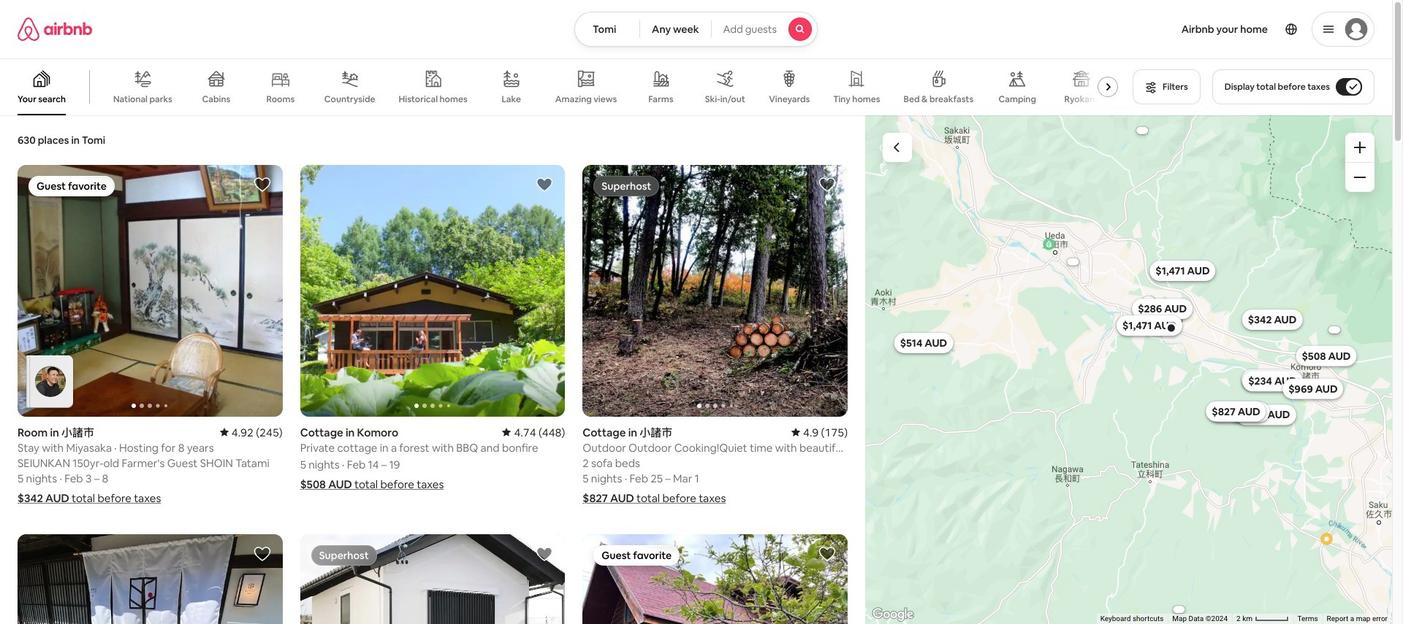 Task type: describe. For each thing, give the bounding box(es) containing it.
the location you searched image
[[1165, 322, 1177, 334]]

add to wishlist: home in komoro image
[[536, 546, 553, 563]]



Task type: vqa. For each thing, say whether or not it's contained in the screenshot.
4.74 out of 5 average rating,  448 reviews image
yes



Task type: locate. For each thing, give the bounding box(es) containing it.
4.9 out of 5 average rating,  175 reviews image
[[791, 426, 848, 440]]

zoom in image
[[1354, 142, 1366, 153]]

google map
showing 38 stays. region
[[865, 115, 1392, 625]]

profile element
[[835, 0, 1375, 58]]

add to wishlist: room in 小諸市 image
[[253, 176, 271, 194]]

4.74 out of 5 average rating,  448 reviews image
[[502, 426, 565, 440]]

add to wishlist: cabin in komoro image
[[818, 546, 836, 563]]

zoom out image
[[1354, 172, 1366, 183]]

group
[[0, 58, 1124, 115], [18, 165, 283, 417], [300, 165, 565, 417], [583, 165, 848, 417], [18, 535, 283, 625], [300, 535, 565, 625], [583, 535, 848, 625]]

4.92 out of 5 average rating,  245 reviews image
[[220, 426, 283, 440]]

add to wishlist: home in tomi image
[[253, 546, 271, 563]]

google image
[[869, 606, 917, 625]]

None search field
[[574, 12, 818, 47]]

add to wishlist: cottage in komoro image
[[536, 176, 553, 194]]

add to wishlist: cottage in 小諸市 image
[[818, 176, 836, 194]]



